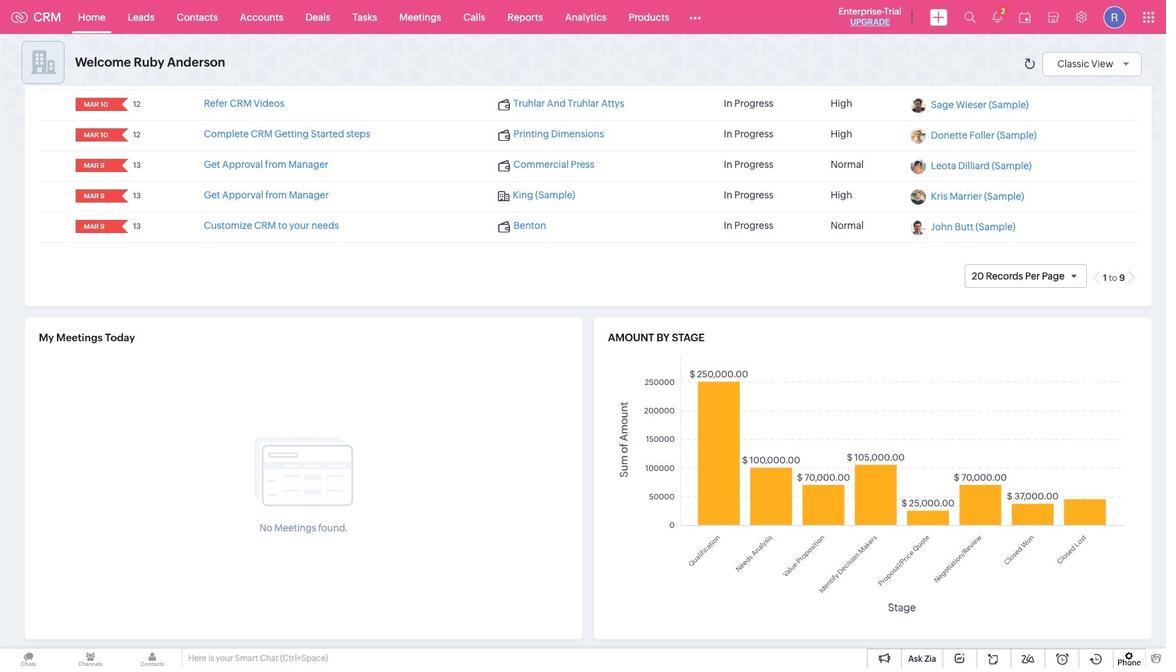 Task type: locate. For each thing, give the bounding box(es) containing it.
channels image
[[62, 649, 119, 668]]

calendar image
[[1019, 11, 1031, 23]]

contacts image
[[124, 649, 181, 668]]

Other Modules field
[[680, 6, 710, 28]]

create menu element
[[922, 0, 956, 34]]

create menu image
[[930, 9, 947, 25]]

search element
[[956, 0, 984, 34]]

None field
[[80, 98, 112, 111], [80, 129, 112, 142], [80, 159, 112, 172], [80, 190, 112, 203], [80, 220, 112, 233], [80, 98, 112, 111], [80, 129, 112, 142], [80, 159, 112, 172], [80, 190, 112, 203], [80, 220, 112, 233]]

signals element
[[984, 0, 1011, 34]]



Task type: vqa. For each thing, say whether or not it's contained in the screenshot.
PACIFIC
no



Task type: describe. For each thing, give the bounding box(es) containing it.
search image
[[964, 11, 976, 23]]

profile image
[[1104, 6, 1126, 28]]

chats image
[[0, 649, 57, 668]]

profile element
[[1095, 0, 1134, 34]]

logo image
[[11, 11, 28, 23]]



